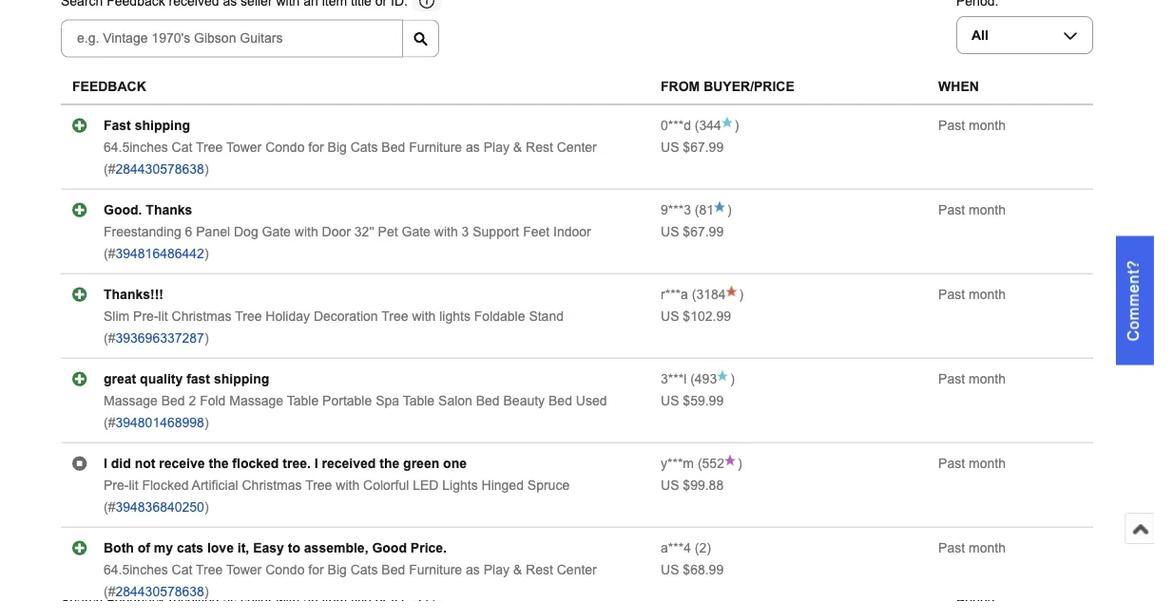 Task type: describe. For each thing, give the bounding box(es) containing it.
284430578638 link for of
[[116, 585, 204, 600]]

$102.99
[[683, 309, 731, 324]]

past month element for 344
[[939, 118, 1006, 133]]

artificial
[[192, 479, 238, 493]]

salon
[[438, 394, 473, 409]]

393696337287 )
[[116, 331, 209, 346]]

not
[[135, 457, 155, 471]]

receive
[[159, 457, 205, 471]]

condo for of
[[265, 563, 305, 578]]

2 for )
[[699, 541, 707, 556]]

used
[[576, 394, 607, 409]]

feedback left by buyer. element for ( 552
[[661, 457, 694, 471]]

indoor
[[554, 225, 591, 239]]

( 493
[[687, 372, 717, 387]]

for for fast shipping
[[308, 140, 324, 155]]

493
[[695, 372, 717, 387]]

6
[[185, 225, 192, 239]]

past for ( 552
[[939, 457, 965, 471]]

2 gate from the left
[[402, 225, 431, 239]]

394836840250
[[116, 500, 204, 515]]

394801468998 )
[[116, 416, 209, 431]]

when element
[[939, 80, 979, 94]]

) right 552
[[738, 457, 742, 471]]

2 i from the left
[[315, 457, 318, 471]]

led
[[413, 479, 439, 493]]

) right 3184
[[739, 287, 744, 302]]

past for ( 493
[[939, 372, 965, 387]]

tower for shipping
[[226, 140, 262, 155]]

fast
[[187, 372, 210, 387]]

) down fold
[[204, 416, 209, 431]]

us for r***a
[[661, 309, 679, 324]]

r***a
[[661, 287, 688, 302]]

feedback left by buyer. element for ( 344
[[661, 118, 691, 133]]

when
[[939, 80, 979, 94]]

( for 344
[[695, 118, 699, 133]]

6 past month from the top
[[939, 541, 1006, 556]]

as for us $67.99
[[466, 140, 480, 155]]

from buyer/price
[[661, 80, 795, 94]]

) right 493
[[731, 372, 735, 387]]

1 table from the left
[[287, 394, 319, 409]]

3
[[462, 225, 469, 239]]

9***3
[[661, 203, 691, 217]]

( for 3184
[[692, 287, 696, 302]]

284430578638 ) for shipping
[[116, 162, 209, 177]]

1 (# from the top
[[104, 162, 116, 177]]

from
[[661, 80, 700, 94]]

slim pre-lit christmas tree holiday decoration tree with lights foldable stand (#
[[104, 309, 564, 346]]

us $59.99
[[661, 394, 724, 409]]

month for ( 552
[[969, 457, 1006, 471]]

393696337287
[[116, 331, 204, 346]]

stand
[[529, 309, 564, 324]]

6 (# from the top
[[104, 585, 116, 600]]

colorful
[[363, 479, 409, 493]]

tree up panel
[[196, 140, 223, 155]]

flocked
[[232, 457, 279, 471]]

us $102.99
[[661, 309, 731, 324]]

64.5inches cat tree tower condo for big cats bed furniture as play & rest center (# for fast shipping
[[104, 140, 597, 177]]

pre- inside pre-lit flocked artificial christmas tree with colorful led lights hinged spruce (#
[[104, 479, 129, 493]]

394816486442 )
[[116, 246, 209, 261]]

great
[[104, 372, 136, 387]]

2 the from the left
[[380, 457, 400, 471]]

(# inside massage bed 2 fold massage table portable spa table salon bed beauty bed used (#
[[104, 416, 116, 431]]

( 3184
[[688, 287, 726, 302]]

6 past month element from the top
[[939, 541, 1006, 556]]

tree down love
[[196, 563, 223, 578]]

christmas inside pre-lit flocked artificial christmas tree with colorful led lights hinged spruce (#
[[242, 479, 302, 493]]

big for both of my cats love it, easy to assemble, good price.
[[328, 563, 347, 578]]

284430578638 link for shipping
[[116, 162, 204, 177]]

big for fast shipping
[[328, 140, 347, 155]]

) up panel
[[204, 162, 209, 177]]

past for ( 344
[[939, 118, 965, 133]]

( for 493
[[691, 372, 695, 387]]

us inside a***4 ( 2 ) us $68.99
[[661, 563, 679, 578]]

my
[[154, 541, 173, 556]]

bed up "pet" on the top left
[[382, 140, 405, 155]]

cat for of
[[172, 563, 192, 578]]

lit inside the slim pre-lit christmas tree holiday decoration tree with lights foldable stand (#
[[158, 309, 168, 324]]

thanks!!! element
[[104, 287, 164, 302]]

christmas inside the slim pre-lit christmas tree holiday decoration tree with lights foldable stand (#
[[172, 309, 232, 324]]

good.
[[104, 203, 142, 217]]

394836840250 )
[[116, 500, 209, 515]]

394816486442 link
[[116, 246, 204, 261]]

bed right "salon"
[[476, 394, 500, 409]]

81
[[699, 203, 714, 217]]

( inside a***4 ( 2 ) us $68.99
[[695, 541, 699, 556]]

& for us $67.99
[[513, 140, 522, 155]]

344
[[699, 118, 722, 133]]

great quality fast shipping
[[104, 372, 269, 387]]

all
[[972, 28, 989, 43]]

quality
[[140, 372, 183, 387]]

panel
[[196, 225, 230, 239]]

$59.99
[[683, 394, 724, 409]]

) right '81'
[[728, 203, 732, 217]]

thanks
[[146, 203, 192, 217]]

feet
[[523, 225, 550, 239]]

feedback element
[[72, 80, 146, 94]]

select the feedback time period you want to see element
[[957, 0, 999, 8]]

support
[[473, 225, 520, 239]]

feedback left by buyer. element for ( 3184
[[661, 287, 688, 302]]

6 month from the top
[[969, 541, 1006, 556]]

past month element for 552
[[939, 457, 1006, 471]]

bed down good
[[382, 563, 405, 578]]

spa
[[376, 394, 399, 409]]

it,
[[238, 541, 249, 556]]

( for 81
[[695, 203, 699, 217]]

284430578638 for of
[[116, 585, 204, 600]]

month for ( 493
[[969, 372, 1006, 387]]

past month for 3184
[[939, 287, 1006, 302]]

394801468998 link
[[116, 416, 204, 431]]

us for 9***3
[[661, 225, 679, 239]]

i did not receive the flocked tree. i received the green one element
[[104, 457, 467, 471]]

(# inside freestanding 6 panel dog gate with door 32'' pet gate with 3 support feet indoor (#
[[104, 246, 116, 261]]

1 i from the left
[[104, 457, 107, 471]]

2 for fold
[[189, 394, 196, 409]]

bed left used at the bottom of page
[[549, 394, 572, 409]]

for for both of my cats love it, easy to assemble, good price.
[[308, 563, 324, 578]]

$68.99
[[683, 563, 724, 578]]

3184
[[696, 287, 726, 302]]

64.5inches for of
[[104, 563, 168, 578]]

tower for of
[[226, 563, 262, 578]]

tree right decoration
[[382, 309, 409, 324]]

us for 0***d
[[661, 140, 679, 155]]

beauty
[[504, 394, 545, 409]]

tree.
[[283, 457, 311, 471]]

1 vertical spatial shipping
[[214, 372, 269, 387]]

door
[[322, 225, 351, 239]]

spruce
[[528, 479, 570, 493]]

feedback left by buyer. element containing a***4
[[661, 541, 691, 556]]

month for ( 81
[[969, 203, 1006, 217]]

394801468998
[[116, 416, 204, 431]]

(# inside the slim pre-lit christmas tree holiday decoration tree with lights foldable stand (#
[[104, 331, 116, 346]]

of
[[138, 541, 150, 556]]

center for us $68.99
[[557, 563, 597, 578]]

center for us $67.99
[[557, 140, 597, 155]]

price.
[[411, 541, 447, 556]]

massage bed 2 fold massage table portable spa table salon bed beauty bed used (#
[[104, 394, 607, 431]]

with left door
[[295, 225, 318, 239]]

feedback left by buyer. element for ( 493
[[661, 372, 687, 387]]



Task type: vqa. For each thing, say whether or not it's contained in the screenshot.
the topmost US $67.99
yes



Task type: locate. For each thing, give the bounding box(es) containing it.
cats
[[351, 140, 378, 155], [351, 563, 378, 578]]

i left did
[[104, 457, 107, 471]]

1 horizontal spatial massage
[[229, 394, 284, 409]]

3***l
[[661, 372, 687, 387]]

3 us from the top
[[661, 309, 679, 324]]

2 tower from the top
[[226, 563, 262, 578]]

1 gate from the left
[[262, 225, 291, 239]]

64.5inches cat tree tower condo for big cats bed furniture as play & rest center (# down assemble,
[[104, 563, 597, 600]]

) down love
[[204, 585, 209, 600]]

1 vertical spatial cat
[[172, 563, 192, 578]]

4 past month element from the top
[[939, 372, 1006, 387]]

2 left fold
[[189, 394, 196, 409]]

christmas up 393696337287 )
[[172, 309, 232, 324]]

feedback left by buyer. element left '81'
[[661, 203, 691, 217]]

as down the 'lights'
[[466, 563, 480, 578]]

rest up feet
[[526, 140, 553, 155]]

$67.99 down the ( 344
[[683, 140, 724, 155]]

2 for from the top
[[308, 563, 324, 578]]

with inside pre-lit flocked artificial christmas tree with colorful led lights hinged spruce (#
[[336, 479, 360, 493]]

us down 0***d
[[661, 140, 679, 155]]

0 horizontal spatial pre-
[[104, 479, 129, 493]]

pre- down did
[[104, 479, 129, 493]]

furniture for fast shipping
[[409, 140, 462, 155]]

past month element for 81
[[939, 203, 1006, 217]]

big down assemble,
[[328, 563, 347, 578]]

play down hinged
[[484, 563, 510, 578]]

( 81
[[691, 203, 714, 217]]

us $67.99 for 9***3
[[661, 225, 724, 239]]

fast
[[104, 118, 131, 133]]

0 vertical spatial pre-
[[133, 309, 158, 324]]

i right tree.
[[315, 457, 318, 471]]

284430578638 up thanks
[[116, 162, 204, 177]]

( right the r***a
[[692, 287, 696, 302]]

$99.88
[[683, 479, 724, 493]]

play for us $68.99
[[484, 563, 510, 578]]

6 us from the top
[[661, 563, 679, 578]]

massage
[[104, 394, 158, 409], [229, 394, 284, 409]]

2 inside massage bed 2 fold massage table portable spa table salon bed beauty bed used (#
[[189, 394, 196, 409]]

1 64.5inches from the top
[[104, 140, 168, 155]]

the up the colorful
[[380, 457, 400, 471]]

feedback left by buyer. element
[[661, 118, 691, 133], [661, 203, 691, 217], [661, 287, 688, 302], [661, 372, 687, 387], [661, 457, 694, 471], [661, 541, 691, 556]]

1 rest from the top
[[526, 140, 553, 155]]

1 the from the left
[[209, 457, 229, 471]]

4 feedback left by buyer. element from the top
[[661, 372, 687, 387]]

i did not receive the flocked tree. i received the green one
[[104, 457, 467, 471]]

393696337287 link
[[116, 331, 204, 346]]

thanks!!!
[[104, 287, 164, 302]]

2 feedback left by buyer. element from the top
[[661, 203, 691, 217]]

1 cat from the top
[[172, 140, 192, 155]]

fast shipping
[[104, 118, 190, 133]]

us $67.99 down the ( 344
[[661, 140, 724, 155]]

i
[[104, 457, 107, 471], [315, 457, 318, 471]]

1 vertical spatial center
[[557, 563, 597, 578]]

394816486442
[[116, 246, 204, 261]]

gate right "pet" on the top left
[[402, 225, 431, 239]]

us $67.99 for 0***d
[[661, 140, 724, 155]]

gate right dog
[[262, 225, 291, 239]]

past month for 493
[[939, 372, 1006, 387]]

4 us from the top
[[661, 394, 679, 409]]

rest
[[526, 140, 553, 155], [526, 563, 553, 578]]

table
[[287, 394, 319, 409], [403, 394, 435, 409]]

2 us $67.99 from the top
[[661, 225, 724, 239]]

( right 9***3
[[695, 203, 699, 217]]

$67.99 for 81
[[683, 225, 724, 239]]

2 play from the top
[[484, 563, 510, 578]]

1 tower from the top
[[226, 140, 262, 155]]

2 furniture from the top
[[409, 563, 462, 578]]

5 feedback left by buyer. element from the top
[[661, 457, 694, 471]]

us $67.99 down ( 81
[[661, 225, 724, 239]]

cats down good
[[351, 563, 378, 578]]

$67.99 down ( 81
[[683, 225, 724, 239]]

2 284430578638 from the top
[[116, 585, 204, 600]]

portable
[[322, 394, 372, 409]]

1 horizontal spatial table
[[403, 394, 435, 409]]

1 massage from the left
[[104, 394, 158, 409]]

0 vertical spatial center
[[557, 140, 597, 155]]

0 vertical spatial big
[[328, 140, 347, 155]]

1 vertical spatial big
[[328, 563, 347, 578]]

with
[[295, 225, 318, 239], [434, 225, 458, 239], [412, 309, 436, 324], [336, 479, 360, 493]]

0 horizontal spatial 2
[[189, 394, 196, 409]]

) down panel
[[204, 246, 209, 261]]

love
[[207, 541, 234, 556]]

284430578638 )
[[116, 162, 209, 177], [116, 585, 209, 600]]

1 center from the top
[[557, 140, 597, 155]]

1 vertical spatial $67.99
[[683, 225, 724, 239]]

2 past month element from the top
[[939, 203, 1006, 217]]

past month for 552
[[939, 457, 1006, 471]]

64.5inches
[[104, 140, 168, 155], [104, 563, 168, 578]]

both of my cats love it, easy to assemble, good price.
[[104, 541, 447, 556]]

us down the y***m
[[661, 479, 679, 493]]

freestanding 6 panel dog gate with door 32'' pet gate with 3 support feet indoor (#
[[104, 225, 591, 261]]

1 horizontal spatial lit
[[158, 309, 168, 324]]

& down hinged
[[513, 563, 522, 578]]

2 us from the top
[[661, 225, 679, 239]]

1 furniture from the top
[[409, 140, 462, 155]]

(# up good.
[[104, 162, 116, 177]]

1 vertical spatial 64.5inches cat tree tower condo for big cats bed furniture as play & rest center (#
[[104, 563, 597, 600]]

2 & from the top
[[513, 563, 522, 578]]

easy
[[253, 541, 284, 556]]

2 cats from the top
[[351, 563, 378, 578]]

shipping up fold
[[214, 372, 269, 387]]

1 play from the top
[[484, 140, 510, 155]]

1 284430578638 from the top
[[116, 162, 204, 177]]

1 horizontal spatial i
[[315, 457, 318, 471]]

comment?
[[1126, 260, 1143, 342]]

2 rest from the top
[[526, 563, 553, 578]]

0 vertical spatial cats
[[351, 140, 378, 155]]

cat
[[172, 140, 192, 155], [172, 563, 192, 578]]

3 past month element from the top
[[939, 287, 1006, 302]]

3 month from the top
[[969, 287, 1006, 302]]

64.5inches cat tree tower condo for big cats bed furniture as play & rest center (# up door
[[104, 140, 597, 177]]

past month element
[[939, 118, 1006, 133], [939, 203, 1006, 217], [939, 287, 1006, 302], [939, 372, 1006, 387], [939, 457, 1006, 471], [939, 541, 1006, 556]]

1 vertical spatial rest
[[526, 563, 553, 578]]

with left 3
[[434, 225, 458, 239]]

1 vertical spatial christmas
[[242, 479, 302, 493]]

with down received
[[336, 479, 360, 493]]

1 284430578638 ) from the top
[[116, 162, 209, 177]]

284430578638 ) up thanks
[[116, 162, 209, 177]]

0 horizontal spatial shipping
[[135, 118, 190, 133]]

1 vertical spatial furniture
[[409, 563, 462, 578]]

4 past month from the top
[[939, 372, 1006, 387]]

(# up "both"
[[104, 500, 116, 515]]

center up indoor
[[557, 140, 597, 155]]

0 vertical spatial rest
[[526, 140, 553, 155]]

1 vertical spatial play
[[484, 563, 510, 578]]

christmas down i did not receive the flocked tree. i received the green one
[[242, 479, 302, 493]]

552
[[702, 457, 725, 471]]

good. thanks element
[[104, 203, 192, 217]]

4 (# from the top
[[104, 416, 116, 431]]

1 horizontal spatial the
[[380, 457, 400, 471]]

1 vertical spatial 64.5inches
[[104, 563, 168, 578]]

1 vertical spatial 284430578638 link
[[116, 585, 204, 600]]

0 vertical spatial for
[[308, 140, 324, 155]]

from buyer/price element
[[661, 80, 795, 94]]

64.5inches down "of"
[[104, 563, 168, 578]]

as for us $68.99
[[466, 563, 480, 578]]

6 feedback left by buyer. element from the top
[[661, 541, 691, 556]]

1 for from the top
[[308, 140, 324, 155]]

1 284430578638 link from the top
[[116, 162, 204, 177]]

past for ( 81
[[939, 203, 965, 217]]

0 vertical spatial 284430578638
[[116, 162, 204, 177]]

5 month from the top
[[969, 457, 1006, 471]]

& for us $68.99
[[513, 563, 522, 578]]

284430578638 for shipping
[[116, 162, 204, 177]]

a***4
[[661, 541, 691, 556]]

us down the r***a
[[661, 309, 679, 324]]

1 as from the top
[[466, 140, 480, 155]]

2 table from the left
[[403, 394, 435, 409]]

pre-lit flocked artificial christmas tree with colorful led lights hinged spruce (#
[[104, 479, 570, 515]]

1 vertical spatial condo
[[265, 563, 305, 578]]

feedback left by buyer. element up 'us $99.88'
[[661, 457, 694, 471]]

to
[[288, 541, 300, 556]]

shipping right fast
[[135, 118, 190, 133]]

lit inside pre-lit flocked artificial christmas tree with colorful led lights hinged spruce (#
[[129, 479, 138, 493]]

0 horizontal spatial lit
[[129, 479, 138, 493]]

center down spruce
[[557, 563, 597, 578]]

feedback
[[72, 80, 146, 94]]

1 horizontal spatial pre-
[[133, 309, 158, 324]]

2 inside a***4 ( 2 ) us $68.99
[[699, 541, 707, 556]]

0 horizontal spatial gate
[[262, 225, 291, 239]]

1 past month element from the top
[[939, 118, 1006, 133]]

1 vertical spatial for
[[308, 563, 324, 578]]

1 vertical spatial lit
[[129, 479, 138, 493]]

green
[[403, 457, 440, 471]]

1 month from the top
[[969, 118, 1006, 133]]

1 horizontal spatial gate
[[402, 225, 431, 239]]

2 past month from the top
[[939, 203, 1006, 217]]

6 past from the top
[[939, 541, 965, 556]]

feedback left by buyer. element containing r***a
[[661, 287, 688, 302]]

rest for us $67.99
[[526, 140, 553, 155]]

0 horizontal spatial massage
[[104, 394, 158, 409]]

0 horizontal spatial table
[[287, 394, 319, 409]]

month for ( 3184
[[969, 287, 1006, 302]]

0 vertical spatial tower
[[226, 140, 262, 155]]

both of my cats love it, easy to assemble, good price. element
[[104, 541, 447, 556]]

2 month from the top
[[969, 203, 1006, 217]]

3 feedback left by buyer. element from the top
[[661, 287, 688, 302]]

cats for fast shipping
[[351, 140, 378, 155]]

64.5inches for shipping
[[104, 140, 168, 155]]

tower up dog
[[226, 140, 262, 155]]

2 (# from the top
[[104, 246, 116, 261]]

feedback left by buyer. element up us $59.99 at the right bottom
[[661, 372, 687, 387]]

$67.99
[[683, 140, 724, 155], [683, 225, 724, 239]]

) up $68.99
[[707, 541, 711, 556]]

condo for shipping
[[265, 140, 305, 155]]

y***m
[[661, 457, 694, 471]]

cats for both of my cats love it, easy to assemble, good price.
[[351, 563, 378, 578]]

cats
[[177, 541, 204, 556]]

us for 3***l
[[661, 394, 679, 409]]

us down 3***l
[[661, 394, 679, 409]]

furniture up 3
[[409, 140, 462, 155]]

) inside a***4 ( 2 ) us $68.99
[[707, 541, 711, 556]]

5 past month from the top
[[939, 457, 1006, 471]]

feedback left by buyer. element containing 9***3
[[661, 203, 691, 217]]

1 vertical spatial us $67.99
[[661, 225, 724, 239]]

4 past from the top
[[939, 372, 965, 387]]

great quality fast shipping element
[[104, 372, 269, 387]]

284430578638 link down my
[[116, 585, 204, 600]]

( right 3***l
[[691, 372, 695, 387]]

feedback left by buyer. element containing 0***d
[[661, 118, 691, 133]]

did
[[111, 457, 131, 471]]

past
[[939, 118, 965, 133], [939, 203, 965, 217], [939, 287, 965, 302], [939, 372, 965, 387], [939, 457, 965, 471], [939, 541, 965, 556]]

lights
[[440, 309, 471, 324]]

1 & from the top
[[513, 140, 522, 155]]

0 horizontal spatial the
[[209, 457, 229, 471]]

gate
[[262, 225, 291, 239], [402, 225, 431, 239]]

0 vertical spatial 284430578638 )
[[116, 162, 209, 177]]

with inside the slim pre-lit christmas tree holiday decoration tree with lights foldable stand (#
[[412, 309, 436, 324]]

bed up 394801468998 )
[[161, 394, 185, 409]]

1 past from the top
[[939, 118, 965, 133]]

0 vertical spatial lit
[[158, 309, 168, 324]]

1 vertical spatial cats
[[351, 563, 378, 578]]

lit
[[158, 309, 168, 324], [129, 479, 138, 493]]

0 vertical spatial furniture
[[409, 140, 462, 155]]

1 horizontal spatial shipping
[[214, 372, 269, 387]]

cat down cats
[[172, 563, 192, 578]]

tree down tree.
[[305, 479, 332, 493]]

0 vertical spatial 64.5inches
[[104, 140, 168, 155]]

( right a***4 on the bottom of the page
[[695, 541, 699, 556]]

2 64.5inches cat tree tower condo for big cats bed furniture as play & rest center (# from the top
[[104, 563, 597, 600]]

1 feedback left by buyer. element from the top
[[661, 118, 691, 133]]

( for 552
[[698, 457, 702, 471]]

past month for 344
[[939, 118, 1006, 133]]

2 64.5inches from the top
[[104, 563, 168, 578]]

(# down 'slim'
[[104, 331, 116, 346]]

1 horizontal spatial christmas
[[242, 479, 302, 493]]

all button
[[957, 16, 1094, 54]]

flocked
[[142, 479, 189, 493]]

2 284430578638 ) from the top
[[116, 585, 209, 600]]

rest for us $68.99
[[526, 563, 553, 578]]

pre-
[[133, 309, 158, 324], [104, 479, 129, 493]]

2 as from the top
[[466, 563, 480, 578]]

tree left 'holiday'
[[235, 309, 262, 324]]

play up support
[[484, 140, 510, 155]]

2 284430578638 link from the top
[[116, 585, 204, 600]]

3 (# from the top
[[104, 331, 116, 346]]

1 $67.99 from the top
[[683, 140, 724, 155]]

both
[[104, 541, 134, 556]]

5 (# from the top
[[104, 500, 116, 515]]

0 vertical spatial christmas
[[172, 309, 232, 324]]

christmas
[[172, 309, 232, 324], [242, 479, 302, 493]]

2
[[189, 394, 196, 409], [699, 541, 707, 556]]

one
[[443, 457, 467, 471]]

past for ( 3184
[[939, 287, 965, 302]]

0***d
[[661, 118, 691, 133]]

0 vertical spatial 2
[[189, 394, 196, 409]]

feedback left by buyer. element left 344
[[661, 118, 691, 133]]

good. thanks
[[104, 203, 192, 217]]

cat down fast shipping at the top left of the page
[[172, 140, 192, 155]]

for
[[308, 140, 324, 155], [308, 563, 324, 578]]

( up the $99.88
[[698, 457, 702, 471]]

tree inside pre-lit flocked artificial christmas tree with colorful led lights hinged spruce (#
[[305, 479, 332, 493]]

1 vertical spatial as
[[466, 563, 480, 578]]

(# down "both"
[[104, 585, 116, 600]]

(
[[695, 118, 699, 133], [695, 203, 699, 217], [692, 287, 696, 302], [691, 372, 695, 387], [698, 457, 702, 471], [695, 541, 699, 556]]

comment? link
[[1116, 236, 1155, 366]]

holiday
[[266, 309, 310, 324]]

284430578638 ) down my
[[116, 585, 209, 600]]

0 vertical spatial $67.99
[[683, 140, 724, 155]]

pet
[[378, 225, 398, 239]]

0 vertical spatial cat
[[172, 140, 192, 155]]

394836840250 link
[[116, 500, 204, 515]]

shipping
[[135, 118, 190, 133], [214, 372, 269, 387]]

lit down not
[[129, 479, 138, 493]]

furniture down price.
[[409, 563, 462, 578]]

furniture
[[409, 140, 462, 155], [409, 563, 462, 578]]

table left "portable"
[[287, 394, 319, 409]]

284430578638 link
[[116, 162, 204, 177], [116, 585, 204, 600]]

assemble,
[[304, 541, 369, 556]]

play for us $67.99
[[484, 140, 510, 155]]

1 condo from the top
[[265, 140, 305, 155]]

feedback left by buyer. element containing 3***l
[[661, 372, 687, 387]]

0 vertical spatial condo
[[265, 140, 305, 155]]

the up artificial
[[209, 457, 229, 471]]

(# down "freestanding"
[[104, 246, 116, 261]]

2 past from the top
[[939, 203, 965, 217]]

(# inside pre-lit flocked artificial christmas tree with colorful led lights hinged spruce (#
[[104, 500, 116, 515]]

lights
[[443, 479, 478, 493]]

( 552
[[694, 457, 725, 471]]

0 vertical spatial play
[[484, 140, 510, 155]]

1 vertical spatial &
[[513, 563, 522, 578]]

1 vertical spatial pre-
[[104, 479, 129, 493]]

tower
[[226, 140, 262, 155], [226, 563, 262, 578]]

0 vertical spatial 284430578638 link
[[116, 162, 204, 177]]

) right 344
[[735, 118, 739, 133]]

fast shipping element
[[104, 118, 190, 133]]

lit up 393696337287 )
[[158, 309, 168, 324]]

massage right fold
[[229, 394, 284, 409]]

1 vertical spatial 2
[[699, 541, 707, 556]]

1 big from the top
[[328, 140, 347, 155]]

the
[[209, 457, 229, 471], [380, 457, 400, 471]]

tree
[[196, 140, 223, 155], [235, 309, 262, 324], [382, 309, 409, 324], [305, 479, 332, 493], [196, 563, 223, 578]]

4 month from the top
[[969, 372, 1006, 387]]

tower down it,
[[226, 563, 262, 578]]

us for y***m
[[661, 479, 679, 493]]

foldable
[[474, 309, 525, 324]]

1 vertical spatial tower
[[226, 563, 262, 578]]

$67.99 for 344
[[683, 140, 724, 155]]

1 us from the top
[[661, 140, 679, 155]]

past month element for 493
[[939, 372, 1006, 387]]

(# up did
[[104, 416, 116, 431]]

3 past month from the top
[[939, 287, 1006, 302]]

with left lights
[[412, 309, 436, 324]]

cats up 32''
[[351, 140, 378, 155]]

for down assemble,
[[308, 563, 324, 578]]

5 us from the top
[[661, 479, 679, 493]]

2 cat from the top
[[172, 563, 192, 578]]

) up fast
[[204, 331, 209, 346]]

5 past from the top
[[939, 457, 965, 471]]

1 cats from the top
[[351, 140, 378, 155]]

for up door
[[308, 140, 324, 155]]

1 us $67.99 from the top
[[661, 140, 724, 155]]

dog
[[234, 225, 258, 239]]

) down artificial
[[204, 500, 209, 515]]

0 vertical spatial &
[[513, 140, 522, 155]]

0 vertical spatial shipping
[[135, 118, 190, 133]]

2 condo from the top
[[265, 563, 305, 578]]

2 $67.99 from the top
[[683, 225, 724, 239]]

2 up $68.99
[[699, 541, 707, 556]]

big up door
[[328, 140, 347, 155]]

us down a***4 on the bottom of the page
[[661, 563, 679, 578]]

1 horizontal spatial 2
[[699, 541, 707, 556]]

freestanding
[[104, 225, 181, 239]]

64.5inches down the fast shipping 'element'
[[104, 140, 168, 155]]

5 past month element from the top
[[939, 457, 1006, 471]]

64.5inches cat tree tower condo for big cats bed furniture as play & rest center (# for both of my cats love it, easy to assemble, good price.
[[104, 563, 597, 600]]

cat for shipping
[[172, 140, 192, 155]]

hinged
[[482, 479, 524, 493]]

month for ( 344
[[969, 118, 1006, 133]]

received
[[322, 457, 376, 471]]

past month element for 3184
[[939, 287, 1006, 302]]

buyer/price
[[704, 80, 795, 94]]

2 center from the top
[[557, 563, 597, 578]]

0 vertical spatial us $67.99
[[661, 140, 724, 155]]

past month for 81
[[939, 203, 1006, 217]]

us down 9***3
[[661, 225, 679, 239]]

2 big from the top
[[328, 563, 347, 578]]

1 64.5inches cat tree tower condo for big cats bed furniture as play & rest center (# from the top
[[104, 140, 597, 177]]

slim
[[104, 309, 130, 324]]

284430578638 ) for of
[[116, 585, 209, 600]]

pre- down thanks!!! element
[[133, 309, 158, 324]]

table right spa
[[403, 394, 435, 409]]

( 344
[[691, 118, 722, 133]]

1 past month from the top
[[939, 118, 1006, 133]]

32''
[[355, 225, 374, 239]]

( right 0***d
[[695, 118, 699, 133]]

massage down great
[[104, 394, 158, 409]]

feedback left by buyer. element for ( 81
[[661, 203, 691, 217]]

1 vertical spatial 284430578638
[[116, 585, 204, 600]]

0 vertical spatial as
[[466, 140, 480, 155]]

0 vertical spatial 64.5inches cat tree tower condo for big cats bed furniture as play & rest center (#
[[104, 140, 597, 177]]

decoration
[[314, 309, 378, 324]]

2 massage from the left
[[229, 394, 284, 409]]

furniture for both of my cats love it, easy to assemble, good price.
[[409, 563, 462, 578]]

1 vertical spatial 284430578638 )
[[116, 585, 209, 600]]

feedback left by buyer. element containing y***m
[[661, 457, 694, 471]]

feedback left by buyer. element up $68.99
[[661, 541, 691, 556]]

3 past from the top
[[939, 287, 965, 302]]

0 horizontal spatial christmas
[[172, 309, 232, 324]]

pre- inside the slim pre-lit christmas tree holiday decoration tree with lights foldable stand (#
[[133, 309, 158, 324]]

e.g. Vintage 1970's Gibson Guitars text field
[[61, 20, 403, 58]]

rest down spruce
[[526, 563, 553, 578]]

0 horizontal spatial i
[[104, 457, 107, 471]]



